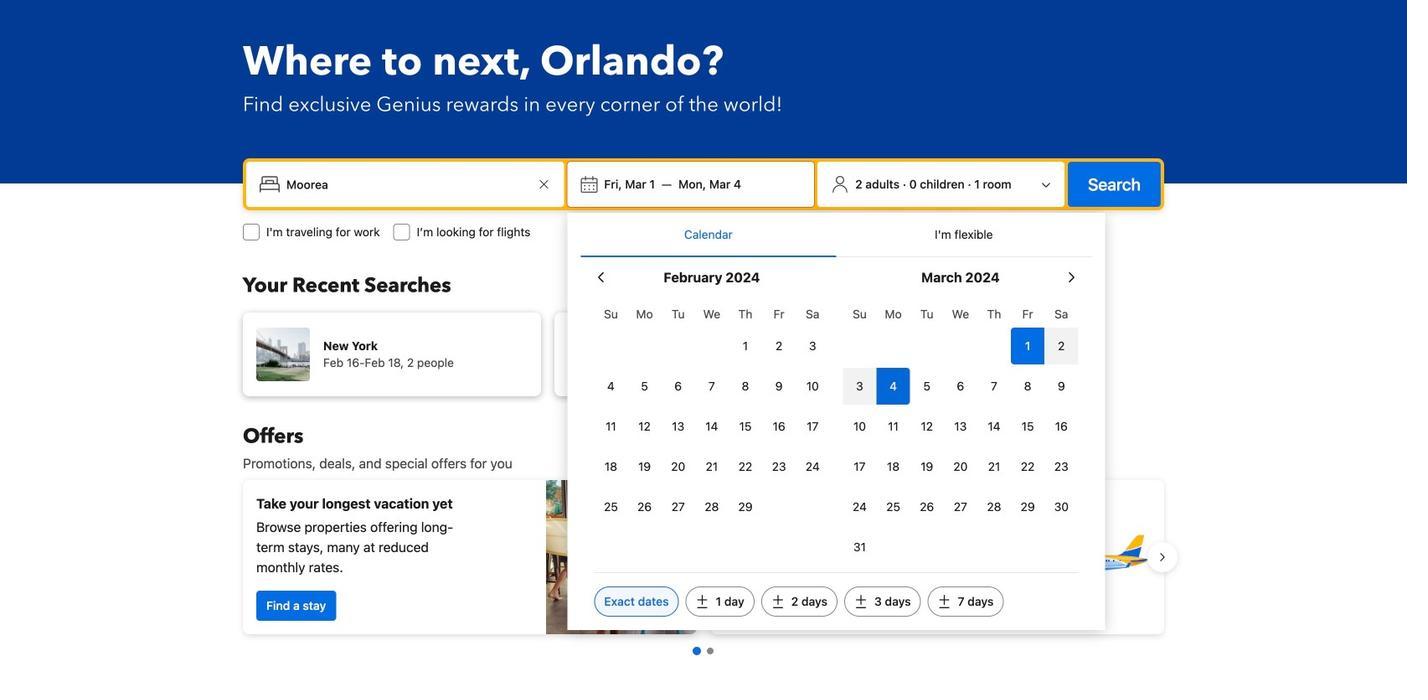 Task type: vqa. For each thing, say whether or not it's contained in the screenshot.
"16 February 2024" checkbox
yes



Task type: describe. For each thing, give the bounding box(es) containing it.
31 March 2024 checkbox
[[843, 529, 877, 566]]

30 March 2024 checkbox
[[1045, 489, 1079, 525]]

22 March 2024 checkbox
[[1012, 448, 1045, 485]]

5 February 2024 checkbox
[[628, 368, 662, 405]]

27 February 2024 checkbox
[[662, 489, 695, 525]]

14 February 2024 checkbox
[[695, 408, 729, 445]]

6 March 2024 checkbox
[[944, 368, 978, 405]]

fly away to your dream vacation image
[[1034, 499, 1151, 616]]

cell up 8 march 2024 checkbox on the right bottom
[[1012, 324, 1045, 365]]

23 March 2024 checkbox
[[1045, 448, 1079, 485]]

28 February 2024 checkbox
[[695, 489, 729, 525]]

22 February 2024 checkbox
[[729, 448, 763, 485]]

26 February 2024 checkbox
[[628, 489, 662, 525]]

1 March 2024 checkbox
[[1012, 328, 1045, 365]]

cell up 9 march 2024 checkbox
[[1045, 324, 1079, 365]]

1 grid from the left
[[594, 298, 830, 525]]

13 March 2024 checkbox
[[944, 408, 978, 445]]

8 February 2024 checkbox
[[729, 368, 763, 405]]

21 February 2024 checkbox
[[695, 448, 729, 485]]

7 February 2024 checkbox
[[695, 368, 729, 405]]

24 February 2024 checkbox
[[796, 448, 830, 485]]

take your longest vacation yet image
[[546, 480, 697, 634]]

19 March 2024 checkbox
[[911, 448, 944, 485]]

29 February 2024 checkbox
[[729, 489, 763, 525]]

10 March 2024 checkbox
[[843, 408, 877, 445]]

7 March 2024 checkbox
[[978, 368, 1012, 405]]

4 March 2024 checkbox
[[877, 368, 911, 405]]

10 February 2024 checkbox
[[796, 368, 830, 405]]

17 March 2024 checkbox
[[843, 448, 877, 485]]

9 February 2024 checkbox
[[763, 368, 796, 405]]

20 February 2024 checkbox
[[662, 448, 695, 485]]

8 March 2024 checkbox
[[1012, 368, 1045, 405]]

Where are you going? field
[[280, 169, 534, 199]]

cell up 10 march 2024 option
[[843, 365, 877, 405]]

19 February 2024 checkbox
[[628, 448, 662, 485]]



Task type: locate. For each thing, give the bounding box(es) containing it.
1 February 2024 checkbox
[[729, 328, 763, 365]]

3 February 2024 checkbox
[[796, 328, 830, 365]]

region
[[230, 473, 1178, 641]]

25 March 2024 checkbox
[[877, 489, 911, 525]]

18 February 2024 checkbox
[[594, 448, 628, 485]]

29 March 2024 checkbox
[[1012, 489, 1045, 525]]

4 February 2024 checkbox
[[594, 368, 628, 405]]

9 March 2024 checkbox
[[1045, 368, 1079, 405]]

2 February 2024 checkbox
[[763, 328, 796, 365]]

27 March 2024 checkbox
[[944, 489, 978, 525]]

15 March 2024 checkbox
[[1012, 408, 1045, 445]]

20 March 2024 checkbox
[[944, 448, 978, 485]]

21 March 2024 checkbox
[[978, 448, 1012, 485]]

3 March 2024 checkbox
[[843, 368, 877, 405]]

cell
[[1012, 324, 1045, 365], [1045, 324, 1079, 365], [843, 365, 877, 405], [877, 365, 911, 405]]

13 February 2024 checkbox
[[662, 408, 695, 445]]

11 March 2024 checkbox
[[877, 408, 911, 445]]

progress bar
[[693, 647, 714, 655]]

12 March 2024 checkbox
[[911, 408, 944, 445]]

24 March 2024 checkbox
[[843, 489, 877, 525]]

2 grid from the left
[[843, 298, 1079, 566]]

6 February 2024 checkbox
[[662, 368, 695, 405]]

tab list
[[581, 213, 1092, 258]]

26 March 2024 checkbox
[[911, 489, 944, 525]]

1 horizontal spatial grid
[[843, 298, 1079, 566]]

16 February 2024 checkbox
[[763, 408, 796, 445]]

17 February 2024 checkbox
[[796, 408, 830, 445]]

grid
[[594, 298, 830, 525], [843, 298, 1079, 566]]

15 February 2024 checkbox
[[729, 408, 763, 445]]

16 March 2024 checkbox
[[1045, 408, 1079, 445]]

25 February 2024 checkbox
[[594, 489, 628, 525]]

cell up 11 march 2024 checkbox
[[877, 365, 911, 405]]

2 March 2024 checkbox
[[1045, 328, 1079, 365]]

0 horizontal spatial grid
[[594, 298, 830, 525]]

12 February 2024 checkbox
[[628, 408, 662, 445]]

11 February 2024 checkbox
[[594, 408, 628, 445]]

18 March 2024 checkbox
[[877, 448, 911, 485]]

14 March 2024 checkbox
[[978, 408, 1012, 445]]

23 February 2024 checkbox
[[763, 448, 796, 485]]

5 March 2024 checkbox
[[911, 368, 944, 405]]

28 March 2024 checkbox
[[978, 489, 1012, 525]]



